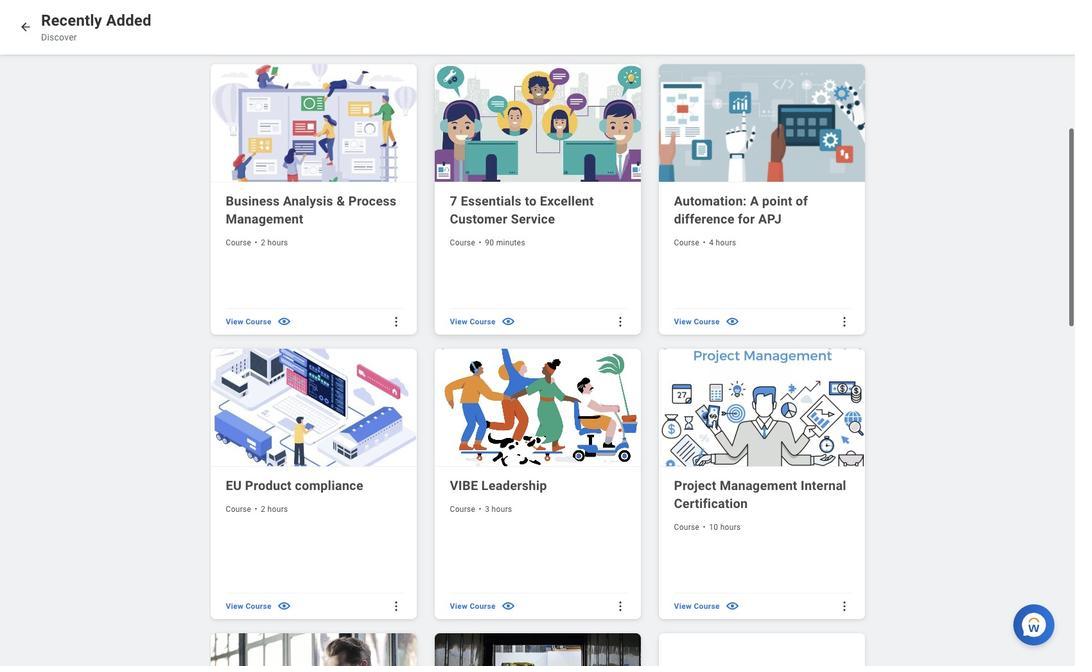 Task type: vqa. For each thing, say whether or not it's contained in the screenshot.


Task type: describe. For each thing, give the bounding box(es) containing it.
for
[[738, 211, 755, 227]]

related actions vertical image
[[614, 600, 627, 613]]

arrow left image
[[19, 21, 32, 33]]

visible image for analysis
[[277, 314, 292, 329]]

business analysis & process management
[[226, 193, 397, 227]]

management inside project management internal certification
[[720, 478, 798, 493]]

view course for automation: a point of difference for apj
[[674, 317, 720, 326]]

4
[[710, 238, 714, 247]]

7 essentials to excellent customer service
[[450, 193, 594, 227]]

hours for leadership
[[492, 505, 512, 514]]

hours for management
[[721, 523, 741, 532]]

automation:
[[674, 193, 747, 209]]

view course for eu product compliance
[[226, 602, 272, 611]]

minutes
[[496, 238, 526, 247]]

automation: a point of difference for apj
[[674, 193, 808, 227]]

business analysis & process management link
[[226, 192, 404, 228]]

visible image for product
[[277, 599, 292, 614]]

hours for product
[[268, 505, 288, 514]]

analysis
[[283, 193, 333, 209]]

project
[[674, 478, 717, 493]]

visible image for essentials
[[501, 314, 516, 329]]

related actions vertical image for 7 essentials to excellent customer service
[[614, 315, 627, 328]]

2 for analysis
[[261, 238, 266, 247]]

view course for 7 essentials to excellent customer service
[[450, 317, 496, 326]]

2 hours for product
[[261, 505, 288, 514]]

&
[[337, 193, 345, 209]]

process
[[349, 193, 397, 209]]

10 hours
[[710, 523, 741, 532]]

related actions vertical image for eu product compliance
[[390, 600, 403, 613]]

management inside business analysis & process management
[[226, 211, 304, 227]]

recently
[[41, 12, 102, 30]]

point
[[763, 193, 793, 209]]

view for vibe leadership
[[450, 602, 468, 611]]

internal
[[801, 478, 847, 493]]

eu
[[226, 478, 242, 493]]

2 for product
[[261, 505, 266, 514]]

essentials
[[461, 193, 522, 209]]

view course for business analysis & process management
[[226, 317, 272, 326]]

eu product compliance
[[226, 478, 364, 493]]

3 hours
[[485, 505, 512, 514]]

view course for vibe leadership
[[450, 602, 496, 611]]

4 hours
[[710, 238, 737, 247]]

added
[[106, 12, 151, 30]]

recently added discover
[[41, 12, 151, 42]]

service
[[511, 211, 555, 227]]

automation: a point of difference for apj link
[[674, 192, 852, 228]]

business
[[226, 193, 280, 209]]

to
[[525, 193, 537, 209]]

7 essentials to excellent customer service link
[[450, 192, 628, 228]]

compliance
[[295, 478, 364, 493]]

10
[[710, 523, 719, 532]]

view for automation: a point of difference for apj
[[674, 317, 692, 326]]



Task type: locate. For each thing, give the bounding box(es) containing it.
hours right 10
[[721, 523, 741, 532]]

visible image
[[501, 314, 516, 329], [501, 599, 516, 614]]

leadership
[[482, 478, 547, 493]]

hours for a
[[716, 238, 737, 247]]

related actions vertical image
[[390, 315, 403, 328], [614, 315, 627, 328], [838, 315, 851, 328], [390, 600, 403, 613], [838, 600, 851, 613]]

7
[[450, 193, 458, 209]]

view for 7 essentials to excellent customer service
[[450, 317, 468, 326]]

related actions vertical image for project management internal certification
[[838, 600, 851, 613]]

vibe leadership link
[[450, 477, 628, 495]]

view for business analysis & process management
[[226, 317, 244, 326]]

1 vertical spatial 2
[[261, 505, 266, 514]]

2 hours for analysis
[[261, 238, 288, 247]]

hours right 3
[[492, 505, 512, 514]]

vibe leadership
[[450, 478, 547, 493]]

2 hours
[[261, 238, 288, 247], [261, 505, 288, 514]]

0 vertical spatial 2 hours
[[261, 238, 288, 247]]

view
[[226, 317, 244, 326], [450, 317, 468, 326], [674, 317, 692, 326], [226, 602, 244, 611], [450, 602, 468, 611], [674, 602, 692, 611]]

product
[[245, 478, 292, 493]]

related actions vertical image for automation: a point of difference for apj
[[838, 315, 851, 328]]

hours for analysis
[[268, 238, 288, 247]]

hours down product
[[268, 505, 288, 514]]

hours right 4
[[716, 238, 737, 247]]

2 2 hours from the top
[[261, 505, 288, 514]]

90
[[485, 238, 494, 247]]

certification
[[674, 496, 748, 511]]

visible image for a
[[725, 314, 740, 329]]

1 2 hours from the top
[[261, 238, 288, 247]]

0 horizontal spatial management
[[226, 211, 304, 227]]

2 2 from the top
[[261, 505, 266, 514]]

course
[[226, 238, 251, 247], [450, 238, 476, 247], [674, 238, 700, 247], [246, 317, 272, 326], [470, 317, 496, 326], [694, 317, 720, 326], [226, 505, 251, 514], [450, 505, 476, 514], [674, 523, 700, 532], [246, 602, 272, 611], [470, 602, 496, 611], [694, 602, 720, 611]]

view course
[[226, 317, 272, 326], [450, 317, 496, 326], [674, 317, 720, 326], [226, 602, 272, 611], [450, 602, 496, 611], [674, 602, 720, 611]]

0 vertical spatial visible image
[[501, 314, 516, 329]]

of
[[796, 193, 808, 209]]

2 hours down product
[[261, 505, 288, 514]]

related actions vertical image for business analysis & process management
[[390, 315, 403, 328]]

eu product compliance link
[[226, 477, 404, 495]]

management
[[226, 211, 304, 227], [720, 478, 798, 493]]

1 vertical spatial visible image
[[501, 599, 516, 614]]

1 visible image from the top
[[501, 314, 516, 329]]

1 2 from the top
[[261, 238, 266, 247]]

management up certification
[[720, 478, 798, 493]]

0 vertical spatial management
[[226, 211, 304, 227]]

customer
[[450, 211, 508, 227]]

apj
[[759, 211, 782, 227]]

excellent
[[540, 193, 594, 209]]

visible image for management
[[725, 599, 740, 614]]

hours
[[268, 238, 288, 247], [716, 238, 737, 247], [268, 505, 288, 514], [492, 505, 512, 514], [721, 523, 741, 532]]

0 vertical spatial 2
[[261, 238, 266, 247]]

vibe
[[450, 478, 478, 493]]

3
[[485, 505, 490, 514]]

project management internal certification link
[[674, 477, 852, 513]]

visible image for leadership
[[501, 599, 516, 614]]

2
[[261, 238, 266, 247], [261, 505, 266, 514]]

2 hours down business
[[261, 238, 288, 247]]

1 vertical spatial management
[[720, 478, 798, 493]]

view course for project management internal certification
[[674, 602, 720, 611]]

2 visible image from the top
[[501, 599, 516, 614]]

hours down business analysis & process management
[[268, 238, 288, 247]]

a
[[750, 193, 759, 209]]

management down business
[[226, 211, 304, 227]]

2 down business
[[261, 238, 266, 247]]

1 vertical spatial 2 hours
[[261, 505, 288, 514]]

2 down product
[[261, 505, 266, 514]]

difference
[[674, 211, 735, 227]]

90 minutes
[[485, 238, 526, 247]]

visible image
[[277, 314, 292, 329], [725, 314, 740, 329], [277, 599, 292, 614], [725, 599, 740, 614]]

project management internal certification
[[674, 478, 847, 511]]

discover
[[41, 32, 77, 42]]

view for project management internal certification
[[674, 602, 692, 611]]

1 horizontal spatial management
[[720, 478, 798, 493]]

view for eu product compliance
[[226, 602, 244, 611]]



